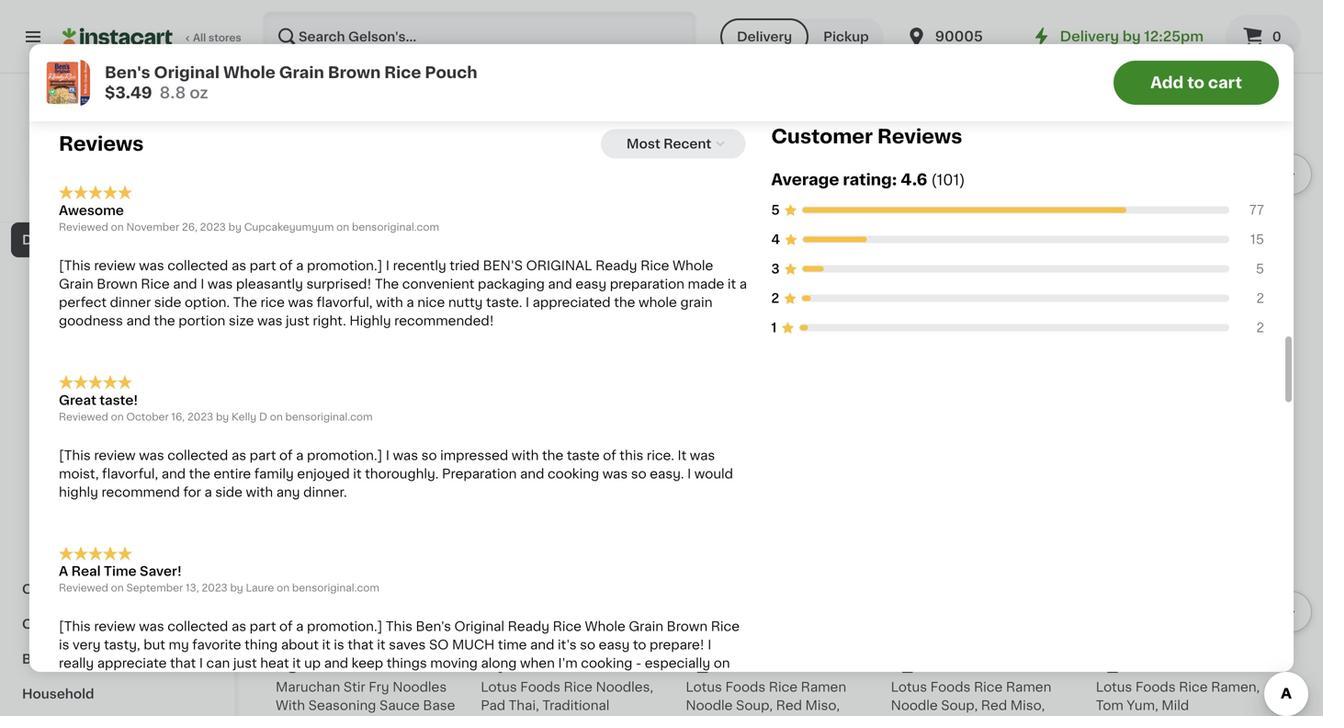 Task type: vqa. For each thing, say whether or not it's contained in the screenshot.


Task type: locate. For each thing, give the bounding box(es) containing it.
noodles up base
[[393, 681, 447, 693]]

2 lotus from the left
[[481, 681, 517, 693]]

49 for ben's original whole grain brown rice pouch
[[916, 200, 930, 210]]

[this for [this review was collected as part of a promotion.] this ben's original ready rice whole grain brown rice is very tasty, but my favorite thing about it is that it saves so much time and it's so easy to prepare! i really appreciate that i can just heat it up and keep things moving along when i'm cooking - especially on weeknights after work when i'm already tired before i start making dinner.
[[59, 620, 91, 633]]

promotion.] up keep
[[307, 620, 383, 633]]

8.8 inside ben's original whole grain brown rice pouch $3.49 8.8 oz
[[160, 85, 186, 101]]

0 horizontal spatial when
[[204, 675, 239, 688]]

review inside [this review was collected as part of a promotion.] this ben's original ready rice whole grain brown rice is very tasty, but my favorite thing about it is that it saves so much time and it's so easy to prepare! i really appreciate that i can just heat it up and keep things moving along when i'm cooking - especially on weeknights after work when i'm already tired before i start making dinner.
[[94, 620, 136, 633]]

vegan up along
[[483, 636, 516, 646]]

with up "highly"
[[376, 296, 403, 309]]

value
[[1029, 26, 1057, 36]]

noodles up great
[[33, 373, 87, 386]]

1 vertical spatial [this
[[59, 449, 91, 462]]

pasta down rices
[[33, 303, 69, 316]]

canned tomato
[[33, 408, 136, 421]]

0 vertical spatial just
[[286, 314, 310, 327]]

3 promotion.] from the top
[[307, 620, 383, 633]]

2 vegan from the left
[[483, 636, 516, 646]]

was up option.
[[208, 278, 233, 290]]

2 horizontal spatial 3
[[1107, 199, 1120, 218]]

ready inside [this review was collected as part of a promotion.] this ben's original ready rice whole grain brown rice is very tasty, but my favorite thing about it is that it saves so much time and it's so easy to prepare! i really appreciate that i can just heat it up and keep things moving along when i'm cooking - especially on weeknights after work when i'm already tired before i start making dinner.
[[508, 620, 550, 633]]

side
[[154, 296, 181, 309], [215, 486, 243, 499]]

family
[[254, 467, 294, 480]]

0 horizontal spatial flavorful,
[[102, 467, 158, 480]]

ready inside [this review was collected as part of a promotion.] i recently tried ben's original ready rice whole grain brown rice and i was pleasantly surprised! the convenient packaging and easy preparation made it a perfect dinner side option. the rice was flavorful, with a nice nutty taste. i appreciated the whole grain goodness and the portion size was just right. highly recommended!
[[596, 259, 638, 272]]

99
[[301, 657, 315, 667], [711, 657, 725, 667], [507, 657, 521, 667]]

1 horizontal spatial with
[[376, 296, 403, 309]]

was right it
[[690, 449, 715, 462]]

0 vertical spatial reviewed
[[59, 222, 108, 232]]

option.
[[185, 296, 230, 309]]

5
[[772, 204, 780, 216], [1256, 262, 1265, 275], [286, 656, 299, 675]]

0 horizontal spatial vegan
[[483, 636, 516, 646]]

7.25
[[481, 295, 502, 305]]

cooking inside [this review was collected as part of a promotion.] this ben's original ready rice whole grain brown rice is very tasty, but my favorite thing about it is that it saves so much time and it's so easy to prepare! i really appreciate that i can just heat it up and keep things moving along when i'm cooking - especially on weeknights after work when i'm already tired before i start making dinner.
[[581, 657, 633, 670]]

rice
[[384, 65, 421, 80], [783, 223, 812, 236], [320, 241, 349, 254], [935, 241, 964, 254], [1187, 241, 1215, 254], [641, 259, 670, 272], [141, 278, 170, 290], [553, 620, 582, 633], [711, 620, 740, 633], [769, 681, 798, 693], [564, 681, 593, 693], [974, 681, 1003, 693], [1180, 681, 1208, 693]]

lotus inside 2 lotus foods rice ramen noodle soup, red miso
[[891, 681, 928, 693]]

base
[[423, 699, 455, 712]]

traditional
[[543, 699, 610, 712]]

great taste! reviewed on october 16, 2023 by kelly d on bensoriginal.com
[[59, 394, 373, 422]]

goods up time
[[96, 548, 140, 561]]

cheese down mac
[[572, 260, 622, 273]]

$ inside $ 4 99
[[485, 657, 491, 667]]

8.8 oz up "rice" on the left top of the page
[[276, 276, 307, 286]]

product group containing 5
[[276, 456, 466, 716]]

pickup button
[[809, 18, 884, 55]]

2 vertical spatial bensoriginal.com
[[292, 583, 380, 593]]

49 for ben's original long grain and wild flavored rice easy dinner side
[[1122, 200, 1136, 210]]

0 vertical spatial side
[[154, 296, 181, 309]]

as inside [this review was collected as part of a promotion.] i recently tried ben's original ready rice whole grain brown rice and i was pleasantly surprised! the convenient packaging and easy preparation made it a perfect dinner side option. the rice was flavorful, with a nice nutty taste. i appreciated the whole grain goodness and the portion size was just right. highly recommended!
[[232, 259, 246, 272]]

1 vegan from the left
[[688, 636, 721, 646]]

$ inside $ 5 99
[[279, 657, 286, 667]]

99 inside $ 5 99
[[301, 657, 315, 667]]

foods for prepared foods
[[86, 59, 127, 72]]

to
[[1108, 38, 1119, 48], [1188, 75, 1205, 91], [152, 195, 163, 205], [633, 639, 647, 651]]

was right "rice" on the left top of the page
[[288, 296, 313, 309]]

1 vertical spatial for
[[183, 486, 201, 499]]

reviewed up the dry goods & pasta
[[59, 222, 108, 232]]

save
[[166, 195, 190, 205]]

so right it's
[[580, 639, 596, 651]]

1 horizontal spatial reviews
[[878, 127, 963, 146]]

2 collected from the top
[[168, 449, 228, 462]]

0 vertical spatial the
[[966, 26, 986, 36]]

49
[[916, 200, 930, 210], [1122, 200, 1136, 210]]

hard beverages
[[22, 129, 128, 142]]

day
[[1018, 50, 1037, 60]]

2 vertical spatial collected
[[168, 620, 228, 633]]

more dry goods link
[[11, 537, 223, 572]]

49 down 4.6 on the right of the page
[[916, 200, 930, 210]]

part for thing
[[250, 620, 276, 633]]

the down recently
[[375, 278, 399, 290]]

delivery
[[1061, 30, 1120, 43], [737, 30, 793, 43]]

99 down about
[[301, 657, 315, 667]]

wild
[[1097, 241, 1125, 254]]

0 horizontal spatial ben's original whole grain brown rice pouch
[[276, 223, 446, 254]]

1 collected from the top
[[168, 259, 228, 272]]

3 99 from the left
[[507, 657, 521, 667]]

2 as from the top
[[232, 449, 246, 462]]

1 horizontal spatial when
[[520, 657, 555, 670]]

1 reviewed from the top
[[59, 222, 108, 232]]

2 vertical spatial pasta
[[33, 443, 69, 456]]

1 $ 3 49 from the left
[[895, 199, 930, 218]]

as inside [this review was collected as part of a promotion.] i was so impressed with the taste of this rice. it was moist, flavorful, and the entire family enjoyed it thoroughly. preparation and cooking was so easy. i would highly recommend for a side with any dinner.
[[232, 449, 246, 462]]

[this for [this review was collected as part of a promotion.] i was so impressed with the taste of this rice. it was moist, flavorful, and the entire family enjoyed it thoroughly. preparation and cooking was so easy. i would highly recommend for a side with any dinner.
[[59, 449, 91, 462]]

part up family
[[250, 449, 276, 462]]

foods inside lotus foods rice ramen noodle soup, red miso
[[726, 681, 766, 693]]

1 horizontal spatial 4
[[772, 233, 780, 246]]

1 horizontal spatial delivery
[[1061, 30, 1120, 43]]

promotion.] for it
[[307, 620, 383, 633]]

cooking inside [this review was collected as part of a promotion.] i was so impressed with the taste of this rice. it was moist, flavorful, and the entire family enjoyed it thoroughly. preparation and cooking was so easy. i would highly recommend for a side with any dinner.
[[548, 467, 599, 480]]

0 horizontal spatial side
[[154, 296, 181, 309]]

on right especially
[[714, 657, 730, 670]]

0 vertical spatial cheese
[[614, 241, 664, 254]]

1 part from the top
[[250, 259, 276, 272]]

[this review was collected as part of a promotion.] this ben's original ready rice whole grain brown rice is very tasty, but my favorite thing about it is that it saves so much time and it's so easy to prepare! i really appreciate that i can just heat it up and keep things moving along when i'm cooking - especially on weeknights after work when i'm already tired before i start making dinner.
[[59, 620, 740, 688]]

8.8 up "rice" on the left top of the page
[[276, 276, 293, 286]]

0 vertical spatial when
[[520, 657, 555, 670]]

1 vertical spatial side
[[215, 486, 243, 499]]

& down the awesome
[[97, 233, 107, 246]]

4.6
[[901, 172, 928, 188]]

rice
[[261, 296, 285, 309]]

so inside [this review was collected as part of a promotion.] this ben's original ready rice whole grain brown rice is very tasty, but my favorite thing about it is that it saves so much time and it's so easy to prepare! i really appreciate that i can just heat it up and keep things moving along when i'm cooking - especially on weeknights after work when i'm already tired before i start making dinner.
[[580, 639, 596, 651]]

1 49 from the left
[[916, 200, 930, 210]]

gelson's down 100%
[[57, 195, 102, 205]]

2 horizontal spatial 99
[[711, 657, 725, 667]]

gelson's up beer & cider link
[[88, 137, 146, 150]]

noodles,
[[596, 681, 654, 693]]

original
[[154, 65, 220, 80], [314, 223, 364, 236], [930, 223, 980, 236], [1135, 223, 1185, 236], [516, 241, 566, 254], [455, 620, 505, 633]]

2 99 from the left
[[711, 657, 725, 667]]

taste!
[[100, 394, 138, 407]]

is up tired
[[334, 639, 345, 651]]

part up pleasantly
[[250, 259, 276, 272]]

flavorful,
[[317, 296, 373, 309], [102, 467, 158, 480]]

99 inside $ 4 99
[[507, 657, 521, 667]]

easy up noodles,
[[599, 639, 630, 651]]

tells
[[1085, 26, 1107, 36]]

ben's inside [this review was collected as part of a promotion.] this ben's original ready rice whole grain brown rice is very tasty, but my favorite thing about it is that it saves so much time and it's so easy to prepare! i really appreciate that i can just heat it up and keep things moving along when i'm cooking - especially on weeknights after work when i'm already tired before i start making dinner.
[[416, 620, 451, 633]]

of down 'daily'
[[1007, 38, 1017, 48]]

with up preparation on the left of page
[[512, 449, 539, 462]]

collected inside [this review was collected as part of a promotion.] this ben's original ready rice whole grain brown rice is very tasty, but my favorite thing about it is that it saves so much time and it's so easy to prepare! i really appreciate that i can just heat it up and keep things moving along when i'm cooking - especially on weeknights after work when i'm already tired before i start making dinner.
[[168, 620, 228, 633]]

dinner. down enjoyed
[[303, 486, 347, 499]]

i right taste.
[[526, 296, 530, 309]]

really
[[59, 657, 94, 670]]

ben's original whole grain brown rice pouch down 4.6 on the right of the page
[[891, 223, 1062, 254]]

0 horizontal spatial i'm
[[243, 675, 262, 688]]

2 inside 2 lotus foods rice ramen noodle soup, red miso
[[902, 656, 914, 675]]

that up work
[[170, 657, 196, 670]]

0 horizontal spatial that
[[170, 657, 196, 670]]

0 vertical spatial ready
[[596, 259, 638, 272]]

0 horizontal spatial ready
[[508, 620, 550, 633]]

2,000
[[1183, 38, 1214, 48]]

promotion.] inside [this review was collected as part of a promotion.] i was so impressed with the taste of this rice. it was moist, flavorful, and the entire family enjoyed it thoroughly. preparation and cooking was so easy. i would highly recommend for a side with any dinner.
[[307, 449, 383, 462]]

delivery inside button
[[737, 30, 793, 43]]

lotus inside lotus foods rice ramen noodle soup, red miso
[[686, 681, 722, 693]]

part for the
[[250, 449, 276, 462]]

2 [this from the top
[[59, 449, 91, 462]]

more dry goods
[[33, 548, 140, 561]]

to up general
[[1108, 38, 1119, 48]]

of left this
[[603, 449, 617, 462]]

5 down 15
[[1256, 262, 1265, 275]]

was inside [this review was collected as part of a promotion.] this ben's original ready rice whole grain brown rice is very tasty, but my favorite thing about it is that it saves so much time and it's so easy to prepare! i really appreciate that i can just heat it up and keep things moving along when i'm cooking - especially on weeknights after work when i'm already tired before i start making dinner.
[[139, 620, 164, 633]]

1 vertical spatial bensoriginal.com
[[285, 412, 373, 422]]

gelson's logo image
[[100, 96, 135, 131]]

a
[[1187, 26, 1193, 36], [1250, 26, 1256, 36], [1122, 38, 1128, 48], [1009, 50, 1015, 60], [296, 259, 304, 272], [740, 278, 747, 290], [407, 296, 414, 309], [296, 449, 304, 462], [205, 486, 212, 499], [296, 620, 304, 633]]

3 review from the top
[[94, 620, 136, 633]]

4 down time
[[491, 656, 505, 675]]

1 vertical spatial collected
[[168, 449, 228, 462]]

product group
[[276, 0, 466, 311], [481, 0, 671, 364], [686, 0, 877, 292], [891, 0, 1082, 327], [1097, 0, 1287, 346], [276, 456, 466, 716], [481, 456, 671, 716]]

foods inside the 2 lotus foods rice ramen, tom yum, mild
[[1136, 681, 1176, 693]]

side inside [this review was collected as part of a promotion.] i recently tried ben's original ready rice whole grain brown rice and i was pleasantly surprised! the convenient packaging and easy preparation made it a perfect dinner side option. the rice was flavorful, with a nice nutty taste. i appreciated the whole grain goodness and the portion size was just right. highly recommended!
[[154, 296, 181, 309]]

0 vertical spatial 8.8 oz
[[276, 276, 307, 286]]

and down 77
[[1262, 223, 1286, 236]]

is inside the * the % daily value (dv) tells you how much a nutrient in a serving of food contributes to a daily diet. 2,000 calories a day is used for general nutrition advice.
[[1040, 50, 1048, 60]]

0 vertical spatial noodles
[[33, 373, 87, 386]]

2 promotion.] from the top
[[307, 449, 383, 462]]

beans link
[[11, 467, 223, 502]]

1 as from the top
[[232, 259, 246, 272]]

0 horizontal spatial delivery
[[737, 30, 793, 43]]

$ for lotus foods rice noodles, pad thai, traditional
[[485, 657, 491, 667]]

delivery button
[[721, 18, 809, 55]]

bensoriginal.com
[[352, 222, 439, 232], [285, 412, 373, 422], [292, 583, 380, 593]]

3 up wild
[[1107, 199, 1120, 218]]

work
[[170, 675, 201, 688]]

made
[[688, 278, 725, 290]]

1 vertical spatial so
[[631, 467, 647, 480]]

great
[[59, 394, 96, 407]]

rices & grains
[[33, 268, 128, 281]]

$ for maruchan stir fry noodles with seasoning sauce base
[[279, 657, 286, 667]]

fry
[[369, 681, 390, 693]]

collected up favorite
[[168, 620, 228, 633]]

promotion.] up surprised! on the left top
[[307, 259, 383, 272]]

1 vertical spatial 8.8
[[276, 276, 293, 286]]

& up 100%
[[56, 164, 67, 176]]

of up pleasantly
[[280, 259, 293, 272]]

2 49 from the left
[[1122, 200, 1136, 210]]

brown inside ben's original whole grain brown rice pouch $3.49 8.8 oz
[[328, 65, 381, 80]]

oz down all at the top of the page
[[190, 85, 208, 101]]

1 horizontal spatial stock
[[748, 276, 777, 286]]

impressed
[[440, 449, 509, 462]]

0 vertical spatial for
[[1079, 50, 1093, 60]]

promotion.] inside [this review was collected as part of a promotion.] this ben's original ready rice whole grain brown rice is very tasty, but my favorite thing about it is that it saves so much time and it's so easy to prepare! i really appreciate that i can just heat it up and keep things moving along when i'm cooking - especially on weeknights after work when i'm already tired before i start making dinner.
[[307, 620, 383, 633]]

review inside [this review was collected as part of a promotion.] i was so impressed with the taste of this rice. it was moist, flavorful, and the entire family enjoyed it thoroughly. preparation and cooking was so easy. i would highly recommend for a side with any dinner.
[[94, 449, 136, 462]]

and up (1.32k)
[[544, 260, 569, 273]]

red inside lotus foods rice ramen noodle soup, red miso
[[776, 699, 803, 712]]

(101)
[[932, 173, 966, 188], [344, 262, 367, 272], [959, 262, 983, 272]]

100%
[[47, 177, 75, 187]]

ben's original whole grain brown rice pouch up surprised! on the left top
[[276, 223, 446, 254]]

0 horizontal spatial 8.8 oz
[[276, 276, 307, 286]]

canned goods & soups
[[22, 618, 180, 631]]

ben's
[[105, 65, 150, 80], [276, 223, 311, 236], [891, 223, 927, 236], [1097, 223, 1132, 236], [416, 620, 451, 633]]

$ for ben's original whole grain brown rice pouch
[[895, 200, 902, 210]]

part inside [this review was collected as part of a promotion.] this ben's original ready rice whole grain brown rice is very tasty, but my favorite thing about it is that it saves so much time and it's so easy to prepare! i really appreciate that i can just heat it up and keep things moving along when i'm cooking - especially on weeknights after work when i'm already tired before i start making dinner.
[[250, 620, 276, 633]]

for down contributes
[[1079, 50, 1093, 60]]

0 vertical spatial bensoriginal.com
[[352, 222, 439, 232]]

foods inside lotus foods rice noodles, pad thai, traditional
[[521, 681, 561, 693]]

1 vertical spatial item carousel region
[[276, 449, 1313, 716]]

1 horizontal spatial soup,
[[942, 699, 978, 712]]

1 dinner from the left
[[625, 260, 668, 273]]

$ 4 99
[[485, 656, 521, 675]]

a real time saver! reviewed on september 13, 2023 by laure on bensoriginal.com
[[59, 565, 380, 593]]

3 part from the top
[[250, 620, 276, 633]]

1 vertical spatial goods
[[96, 548, 140, 561]]

vegan for 4
[[483, 636, 516, 646]]

0 horizontal spatial noodle
[[686, 699, 733, 712]]

goods up very
[[77, 618, 121, 631]]

perfect
[[59, 296, 107, 309]]

1 vertical spatial 5
[[1256, 262, 1265, 275]]

$ inside '$ 2 99'
[[690, 657, 697, 667]]

0 vertical spatial [this
[[59, 259, 91, 272]]

with
[[376, 296, 403, 309], [512, 449, 539, 462], [246, 486, 273, 499]]

0 vertical spatial 2023
[[200, 222, 226, 232]]

and down the original at the top left of the page
[[548, 278, 573, 290]]

customer
[[772, 127, 873, 146]]

[this inside [this review was collected as part of a promotion.] this ben's original ready rice whole grain brown rice is very tasty, but my favorite thing about it is that it saves so much time and it's so easy to prepare! i really appreciate that i can just heat it up and keep things moving along when i'm cooking - especially on weeknights after work when i'm already tired before i start making dinner.
[[59, 620, 91, 633]]

so up thoroughly.
[[422, 449, 437, 462]]

2 part from the top
[[250, 449, 276, 462]]

2 ramen from the left
[[1006, 681, 1052, 693]]

2 horizontal spatial 8.8
[[1097, 295, 1114, 305]]

2 horizontal spatial pouch
[[968, 241, 1009, 254]]

of inside [this review was collected as part of a promotion.] i recently tried ben's original ready rice whole grain brown rice and i was pleasantly surprised! the convenient packaging and easy preparation made it a perfect dinner side option. the rice was flavorful, with a nice nutty taste. i appreciated the whole grain goodness and the portion size was just right. highly recommended!
[[280, 259, 293, 272]]

2 reviewed from the top
[[59, 412, 108, 422]]

for right recommend
[[183, 486, 201, 499]]

side down entire at the bottom left of the page
[[215, 486, 243, 499]]

by inside the a real time saver! reviewed on september 13, 2023 by laure on bensoriginal.com
[[230, 583, 243, 593]]

sauces down saver!
[[121, 583, 170, 596]]

is right day
[[1040, 50, 1048, 60]]

review for on
[[94, 259, 136, 272]]

5 up pilaf
[[772, 204, 780, 216]]

3 [this from the top
[[59, 620, 91, 633]]

*
[[958, 26, 963, 36]]

0 horizontal spatial pouch
[[352, 241, 393, 254]]

3 lotus from the left
[[891, 681, 928, 693]]

as for pleasantly
[[232, 259, 246, 272]]

of up about
[[280, 620, 293, 633]]

keep
[[352, 657, 383, 670]]

thoroughly.
[[365, 467, 439, 480]]

3 collected from the top
[[168, 620, 228, 633]]

item carousel region
[[276, 0, 1313, 375], [276, 449, 1313, 716]]

$ for ben's original long grain and wild flavored rice easy dinner side
[[1100, 200, 1107, 210]]

4 lotus from the left
[[1097, 681, 1133, 693]]

1 item carousel region from the top
[[276, 0, 1313, 375]]

on down add gelson's rewards to save link
[[111, 222, 124, 232]]

0 horizontal spatial 49
[[916, 200, 930, 210]]

delivery for delivery by 12:25pm
[[1061, 30, 1120, 43]]

kraft
[[481, 241, 513, 254]]

food
[[1020, 38, 1044, 48]]

sauces
[[122, 443, 170, 456], [121, 583, 170, 596]]

reviewed down real
[[59, 583, 108, 593]]

8.8 oz
[[276, 276, 307, 286], [1097, 295, 1128, 305]]

side inside [this review was collected as part of a promotion.] i was so impressed with the taste of this rice. it was moist, flavorful, and the entire family enjoyed it thoroughly. preparation and cooking was so easy. i would highly recommend for a side with any dinner.
[[215, 486, 243, 499]]

2023 right 26,
[[200, 222, 226, 232]]

dry
[[22, 233, 46, 246], [70, 548, 93, 561]]

1 [this from the top
[[59, 259, 91, 272]]

2 vertical spatial reviewed
[[59, 583, 108, 593]]

collected up entire at the bottom left of the page
[[168, 449, 228, 462]]

$ down prepare!
[[690, 657, 697, 667]]

canned for canned goods & soups
[[22, 618, 74, 631]]

[this inside [this review was collected as part of a promotion.] i was so impressed with the taste of this rice. it was moist, flavorful, and the entire family enjoyed it thoroughly. preparation and cooking was so easy. i would highly recommend for a side with any dinner.
[[59, 449, 91, 462]]

dinner. down along
[[486, 675, 530, 688]]

goods inside "link"
[[49, 233, 94, 246]]

90005 button
[[906, 11, 1016, 63]]

2 horizontal spatial with
[[512, 449, 539, 462]]

0 horizontal spatial for
[[183, 486, 201, 499]]

2 noodle from the left
[[891, 699, 938, 712]]

foods for lotus foods rice ramen noodle soup, red miso
[[726, 681, 766, 693]]

much
[[1155, 26, 1184, 36]]

1 vertical spatial pasta
[[33, 303, 69, 316]]

2 vertical spatial review
[[94, 620, 136, 633]]

2 horizontal spatial noodles
[[393, 681, 447, 693]]

calories
[[966, 50, 1007, 60]]

collected for pleasantly
[[168, 259, 228, 272]]

3 down 4.6 on the right of the page
[[902, 199, 915, 218]]

saver!
[[140, 565, 182, 578]]

2 dinner from the left
[[1097, 260, 1139, 273]]

heat
[[260, 657, 289, 670]]

2 vertical spatial promotion.]
[[307, 620, 383, 633]]

1 ramen from the left
[[801, 681, 847, 693]]

condiments
[[22, 583, 104, 596]]

1 horizontal spatial red
[[982, 699, 1008, 712]]

3 reviewed from the top
[[59, 583, 108, 593]]

portion
[[179, 314, 226, 327]]

0 vertical spatial 8.8
[[160, 85, 186, 101]]

whole inside ben's original whole grain brown rice pouch $3.49 8.8 oz
[[223, 65, 276, 80]]

2 horizontal spatial the
[[966, 26, 986, 36]]

2 red from the left
[[982, 699, 1008, 712]]

easy inside [this review was collected as part of a promotion.] i recently tried ben's original ready rice whole grain brown rice and i was pleasantly surprised! the convenient packaging and easy preparation made it a perfect dinner side option. the rice was flavorful, with a nice nutty taste. i appreciated the whole grain goodness and the portion size was just right. highly recommended!
[[576, 278, 607, 290]]

1 review from the top
[[94, 259, 136, 272]]

as for favorite
[[232, 620, 246, 633]]

oz inside ben's original whole grain brown rice pouch $3.49 8.8 oz
[[190, 85, 208, 101]]

1 lotus from the left
[[686, 681, 722, 693]]

guarantee
[[142, 177, 195, 187]]

[this inside [this review was collected as part of a promotion.] i recently tried ben's original ready rice whole grain brown rice and i was pleasantly surprised! the convenient packaging and easy preparation made it a perfect dinner side option. the rice was flavorful, with a nice nutty taste. i appreciated the whole grain goodness and the portion size was just right. highly recommended!
[[59, 259, 91, 272]]

brown
[[328, 65, 381, 80], [276, 241, 317, 254], [891, 241, 932, 254], [97, 278, 138, 290], [667, 620, 708, 633]]

of inside [this review was collected as part of a promotion.] this ben's original ready rice whole grain brown rice is very tasty, but my favorite thing about it is that it saves so much time and it's so easy to prepare! i really appreciate that i can just heat it up and keep things moving along when i'm cooking - especially on weeknights after work when i'm already tired before i start making dinner.
[[280, 620, 293, 633]]

i up thoroughly.
[[386, 449, 390, 462]]

bensoriginal.com inside awesome reviewed on november 26, 2023 by cupcakeyumyum on bensoriginal.com
[[352, 222, 439, 232]]

1 noodle from the left
[[686, 699, 733, 712]]

daily
[[1130, 38, 1155, 48]]

pickup
[[824, 30, 869, 43]]

1 vertical spatial part
[[250, 449, 276, 462]]

1 horizontal spatial noodles
[[276, 406, 361, 425]]

you
[[1109, 26, 1129, 36]]

part inside [this review was collected as part of a promotion.] i was so impressed with the taste of this rice. it was moist, flavorful, and the entire family enjoyed it thoroughly. preparation and cooking was so easy. i would highly recommend for a side with any dinner.
[[250, 449, 276, 462]]

canned tomato link
[[11, 397, 223, 432]]

when down can
[[204, 675, 239, 688]]

2 vertical spatial 2023
[[202, 583, 228, 593]]

1 99 from the left
[[301, 657, 315, 667]]

1 horizontal spatial ramen
[[1006, 681, 1052, 693]]

it inside [this review was collected as part of a promotion.] i was so impressed with the taste of this rice. it was moist, flavorful, and the entire family enjoyed it thoroughly. preparation and cooking was so easy. i would highly recommend for a side with any dinner.
[[353, 467, 362, 480]]

1 horizontal spatial vegan
[[688, 636, 721, 646]]

1 horizontal spatial 8.8
[[276, 276, 293, 286]]

1 vertical spatial as
[[232, 449, 246, 462]]

it left up
[[293, 657, 301, 670]]

8.8 right $3.49
[[160, 85, 186, 101]]

by inside great taste! reviewed on october 16, 2023 by kelly d on bensoriginal.com
[[216, 412, 229, 422]]

side
[[1143, 260, 1171, 273]]

to up -
[[633, 639, 647, 651]]

2 soup, from the left
[[942, 699, 978, 712]]

1 horizontal spatial i'm
[[558, 657, 578, 670]]

2 $ 3 49 from the left
[[1100, 199, 1136, 218]]

ramen inside lotus foods rice ramen noodle soup, red miso
[[801, 681, 847, 693]]

pouch inside ben's original whole grain brown rice pouch $3.49 8.8 oz
[[425, 65, 478, 80]]

grain inside [this review was collected as part of a promotion.] this ben's original ready rice whole grain brown rice is very tasty, but my favorite thing about it is that it saves so much time and it's so easy to prepare! i really appreciate that i can just heat it up and keep things moving along when i'm cooking - especially on weeknights after work when i'm already tired before i start making dinner.
[[629, 620, 664, 633]]

highly
[[350, 314, 391, 327]]

promotion.]
[[307, 259, 383, 272], [307, 449, 383, 462], [307, 620, 383, 633]]

i right easy.
[[688, 467, 692, 480]]

1 horizontal spatial so
[[580, 639, 596, 651]]

that up keep
[[348, 639, 374, 651]]

1 horizontal spatial 5
[[772, 204, 780, 216]]

brown inside [this review was collected as part of a promotion.] this ben's original ready rice whole grain brown rice is very tasty, but my favorite thing about it is that it saves so much time and it's so easy to prepare! i really appreciate that i can just heat it up and keep things moving along when i'm cooking - especially on weeknights after work when i'm already tired before i start making dinner.
[[667, 620, 708, 633]]

review up beans link
[[94, 449, 136, 462]]

review inside [this review was collected as part of a promotion.] i recently tried ben's original ready rice whole grain brown rice and i was pleasantly surprised! the convenient packaging and easy preparation made it a perfect dinner side option. the rice was flavorful, with a nice nutty taste. i appreciated the whole grain goodness and the portion size was just right. highly recommended!
[[94, 259, 136, 272]]

1 vertical spatial just
[[233, 657, 257, 670]]

kraft original mac & cheese macaroni and cheese dinner
[[481, 241, 668, 273]]

time
[[498, 639, 527, 651]]

was up thoroughly.
[[393, 449, 418, 462]]

2 review from the top
[[94, 449, 136, 462]]

2 vertical spatial so
[[580, 639, 596, 651]]

it right about
[[322, 639, 331, 651]]

$ 3 49 down 4.6 on the right of the page
[[895, 199, 930, 218]]

1 horizontal spatial noodles link
[[276, 405, 361, 427]]

pasta up beans
[[33, 443, 69, 456]]

1 soup, from the left
[[736, 699, 773, 712]]

advice.
[[1183, 50, 1220, 60]]

$ down 4.6 on the right of the page
[[895, 200, 902, 210]]

nutrient
[[1195, 26, 1236, 36]]

promotion.] up enjoyed
[[307, 449, 383, 462]]

as up entire at the bottom left of the page
[[232, 449, 246, 462]]

0 vertical spatial pasta
[[111, 233, 148, 246]]

all stores
[[193, 33, 241, 43]]

vegan
[[688, 636, 721, 646], [483, 636, 516, 646]]

oz down cupcakeyumyum
[[295, 276, 307, 286]]

None search field
[[263, 11, 697, 63]]

nice
[[418, 296, 445, 309]]

rice inside lotus foods rice noodles, pad thai, traditional
[[564, 681, 593, 693]]

tom
[[1097, 699, 1124, 712]]

1 vertical spatial 8.8 oz
[[1097, 295, 1128, 305]]

6.09
[[686, 258, 710, 268]]

original inside ben's original whole grain brown rice pouch $3.49 8.8 oz
[[154, 65, 220, 80]]

3 as from the top
[[232, 620, 246, 633]]

0 horizontal spatial so
[[422, 449, 437, 462]]

1 horizontal spatial 99
[[507, 657, 521, 667]]

1 vertical spatial cooking
[[581, 657, 633, 670]]

reviewed down great
[[59, 412, 108, 422]]

as up favorite
[[232, 620, 246, 633]]

0 vertical spatial 5
[[772, 204, 780, 216]]

2023 inside the a real time saver! reviewed on september 13, 2023 by laure on bensoriginal.com
[[202, 583, 228, 593]]

is up breakfast
[[59, 639, 69, 651]]

review down dry goods & pasta "link"
[[94, 259, 136, 272]]

1 vertical spatial dry
[[70, 548, 93, 561]]

99 for 2
[[711, 657, 725, 667]]

part
[[250, 259, 276, 272], [250, 449, 276, 462], [250, 620, 276, 633]]

rice inside the 2 lotus foods rice ramen, tom yum, mild
[[1180, 681, 1208, 693]]

99 for 4
[[507, 657, 521, 667]]

2 item carousel region from the top
[[276, 449, 1313, 716]]

rices & grains link
[[11, 257, 223, 292]]

1 promotion.] from the top
[[307, 259, 383, 272]]

the inside the * the % daily value (dv) tells you how much a nutrient in a serving of food contributes to a daily diet. 2,000 calories a day is used for general nutrition advice.
[[966, 26, 986, 36]]

1 red from the left
[[776, 699, 803, 712]]

1 horizontal spatial many
[[705, 276, 734, 286]]

add button
[[390, 4, 461, 37], [595, 4, 666, 37], [800, 4, 871, 37], [1005, 4, 1076, 37], [1210, 4, 1281, 37], [390, 462, 461, 495], [595, 462, 666, 495]]

so down this
[[631, 467, 647, 480]]

2 vertical spatial the
[[233, 296, 257, 309]]

1 horizontal spatial ben's original whole grain brown rice pouch
[[891, 223, 1062, 254]]

when
[[520, 657, 555, 670], [204, 675, 239, 688]]

and up recommend
[[162, 467, 186, 480]]

0 horizontal spatial dinner
[[625, 260, 668, 273]]

1 horizontal spatial for
[[1079, 50, 1093, 60]]

noodles link right d at the left bottom of the page
[[276, 405, 361, 427]]

and inside kraft original mac & cheese macaroni and cheese dinner
[[544, 260, 569, 273]]

whole inside [this review was collected as part of a promotion.] i recently tried ben's original ready rice whole grain brown rice and i was pleasantly surprised! the convenient packaging and easy preparation made it a perfect dinner side option. the rice was flavorful, with a nice nutty taste. i appreciated the whole grain goodness and the portion size was just right. highly recommended!
[[673, 259, 714, 272]]

1 horizontal spatial 3
[[902, 199, 915, 218]]

red inside 2 lotus foods rice ramen noodle soup, red miso
[[982, 699, 1008, 712]]

2 horizontal spatial stock
[[953, 295, 982, 305]]

cheese up 'preparation'
[[614, 241, 664, 254]]

ben's original whole grain brown rice pouch $3.49 8.8 oz
[[105, 65, 478, 101]]

2 vertical spatial goods
[[77, 618, 121, 631]]

review for time
[[94, 620, 136, 633]]

0 horizontal spatial dinner.
[[303, 486, 347, 499]]

collected inside [this review was collected as part of a promotion.] i recently tried ben's original ready rice whole grain brown rice and i was pleasantly surprised! the convenient packaging and easy preparation made it a perfect dinner side option. the rice was flavorful, with a nice nutty taste. i appreciated the whole grain goodness and the portion size was just right. highly recommended!
[[168, 259, 228, 272]]

canned up breakfast
[[22, 618, 74, 631]]

when down time
[[520, 657, 555, 670]]



Task type: describe. For each thing, give the bounding box(es) containing it.
the left portion
[[154, 314, 175, 327]]

a down you
[[1122, 38, 1128, 48]]

vegan for 2
[[688, 636, 721, 646]]

1 vertical spatial 4
[[491, 656, 505, 675]]

recommend
[[102, 486, 180, 499]]

dinner. inside [this review was collected as part of a promotion.] i was so impressed with the taste of this rice. it was moist, flavorful, and the entire family enjoyed it thoroughly. preparation and cooking was so easy. i would highly recommend for a side with any dinner.
[[303, 486, 347, 499]]

add to cart
[[1151, 75, 1243, 91]]

oz right 6.09
[[712, 258, 724, 268]]

2023 inside awesome reviewed on november 26, 2023 by cupcakeyumyum on bensoriginal.com
[[200, 222, 226, 232]]

a inside [this review was collected as part of a promotion.] this ben's original ready rice whole grain brown rice is very tasty, but my favorite thing about it is that it saves so much time and it's so easy to prepare! i really appreciate that i can just heat it up and keep things moving along when i'm cooking - especially on weeknights after work when i'm already tired before i start making dinner.
[[296, 620, 304, 633]]

0 horizontal spatial 3
[[772, 262, 780, 275]]

breakfast
[[22, 653, 86, 666]]

was up recommend
[[139, 449, 164, 462]]

a up pleasantly
[[296, 259, 304, 272]]

taste
[[567, 449, 600, 462]]

collected for and
[[168, 449, 228, 462]]

oz down packaging
[[505, 295, 517, 305]]

this
[[620, 449, 644, 462]]

the left taste
[[542, 449, 564, 462]]

i up '$ 2 99'
[[708, 639, 712, 651]]

2 vertical spatial with
[[246, 486, 273, 499]]

original inside [this review was collected as part of a promotion.] this ben's original ready rice whole grain brown rice is very tasty, but my favorite thing about it is that it saves so much time and it's so easy to prepare! i really appreciate that i can just heat it up and keep things moving along when i'm cooking - especially on weeknights after work when i'm already tired before i start making dinner.
[[455, 620, 505, 633]]

already
[[265, 675, 313, 688]]

and down dinner
[[126, 314, 151, 327]]

a left day
[[1009, 50, 1015, 60]]

item carousel region containing 3
[[276, 0, 1313, 375]]

0 vertical spatial so
[[422, 449, 437, 462]]

size
[[229, 314, 254, 327]]

mac
[[569, 241, 597, 254]]

& up tasty,
[[125, 618, 135, 631]]

pasta inside "link"
[[111, 233, 148, 246]]

making
[[436, 675, 483, 688]]

original inside ben's original long grain and wild flavored rice easy dinner side
[[1135, 223, 1185, 236]]

[this for [this review was collected as part of a promotion.] i recently tried ben's original ready rice whole grain brown rice and i was pleasantly surprised! the convenient packaging and easy preparation made it a perfect dinner side option. the rice was flavorful, with a nice nutty taste. i appreciated the whole grain goodness and the portion size was just right. highly recommended!
[[59, 259, 91, 272]]

3 for ben's original long grain and wild flavored rice easy dinner side
[[1107, 199, 1120, 218]]

foods inside 2 lotus foods rice ramen noodle soup, red miso
[[931, 681, 971, 693]]

a left nice
[[407, 296, 414, 309]]

and inside ben's original long grain and wild flavored rice easy dinner side
[[1262, 223, 1286, 236]]

90005
[[936, 30, 983, 43]]

mild
[[1162, 699, 1190, 712]]

original
[[526, 259, 592, 272]]

2 horizontal spatial so
[[631, 467, 647, 480]]

gelson's link
[[88, 96, 146, 153]]

0 horizontal spatial is
[[59, 639, 69, 651]]

d
[[259, 412, 267, 422]]

& inside kraft original mac & cheese macaroni and cheese dinner
[[600, 241, 611, 254]]

of for preparation
[[280, 449, 293, 462]]

instacart logo image
[[63, 26, 173, 48]]

of inside the * the % daily value (dv) tells you how much a nutrient in a serving of food contributes to a daily diet. 2,000 calories a day is used for general nutrition advice.
[[1007, 38, 1017, 48]]

0 vertical spatial 4
[[772, 233, 780, 246]]

brown inside [this review was collected as part of a promotion.] i recently tried ben's original ready rice whole grain brown rice and i was pleasantly surprised! the convenient packaging and easy preparation made it a perfect dinner side option. the rice was flavorful, with a nice nutty taste. i appreciated the whole grain goodness and the portion size was just right. highly recommended!
[[97, 278, 138, 290]]

october
[[126, 412, 169, 422]]

1 horizontal spatial that
[[348, 639, 374, 651]]

$ 3 49 for ben's original long grain and wild flavored rice easy dinner side
[[1100, 199, 1136, 218]]

dry goods & pasta link
[[11, 222, 223, 257]]

$3.49
[[105, 85, 152, 101]]

noodle inside 2 lotus foods rice ramen noodle soup, red miso
[[891, 699, 938, 712]]

the down 'preparation'
[[614, 296, 636, 309]]

& down time
[[107, 583, 118, 596]]

for inside the * the % daily value (dv) tells you how much a nutrient in a serving of food contributes to a daily diet. 2,000 calories a day is used for general nutrition advice.
[[1079, 50, 1093, 60]]

right.
[[313, 314, 346, 327]]

hard beverages link
[[11, 118, 223, 153]]

bensoriginal.com inside great taste! reviewed on october 16, 2023 by kelly d on bensoriginal.com
[[285, 412, 373, 422]]

in inside the * the % daily value (dv) tells you how much a nutrient in a serving of food contributes to a daily diet. 2,000 calories a day is used for general nutrition advice.
[[1239, 26, 1248, 36]]

1 ben's original whole grain brown rice pouch from the left
[[276, 223, 446, 254]]

easy inside [this review was collected as part of a promotion.] this ben's original ready rice whole grain brown rice is very tasty, but my favorite thing about it is that it saves so much time and it's so easy to prepare! i really appreciate that i can just heat it up and keep things moving along when i'm cooking - especially on weeknights after work when i'm already tired before i start making dinner.
[[599, 639, 630, 651]]

pasta for pasta & pizza sauces
[[33, 443, 69, 456]]

0 vertical spatial sauces
[[122, 443, 170, 456]]

and right preparation on the left of page
[[520, 467, 545, 480]]

cupcakeyumyum
[[244, 222, 334, 232]]

add inside 100% satisfaction guarantee add gelson's rewards to save
[[34, 195, 55, 205]]

by inside awesome reviewed on november 26, 2023 by cupcakeyumyum on bensoriginal.com
[[229, 222, 242, 232]]

start
[[402, 675, 433, 688]]

tomato
[[87, 408, 136, 421]]

rice inside 2 lotus foods rice ramen noodle soup, red miso
[[974, 681, 1003, 693]]

-
[[636, 657, 642, 670]]

3 for ben's original whole grain brown rice pouch
[[902, 199, 915, 218]]

& right rices
[[72, 268, 83, 281]]

dinner inside ben's original long grain and wild flavored rice easy dinner side
[[1097, 260, 1139, 273]]

2 horizontal spatial many
[[910, 295, 939, 305]]

grain
[[681, 296, 713, 309]]

2 horizontal spatial many in stock
[[910, 295, 982, 305]]

thing
[[245, 639, 278, 651]]

gelson's inside 100% satisfaction guarantee add gelson's rewards to save
[[57, 195, 102, 205]]

soup, inside lotus foods rice ramen noodle soup, red miso
[[736, 699, 773, 712]]

for inside [this review was collected as part of a promotion.] i was so impressed with the taste of this rice. it was moist, flavorful, and the entire family enjoyed it thoroughly. preparation and cooking was so easy. i would highly recommend for a side with any dinner.
[[183, 486, 201, 499]]

collected for favorite
[[168, 620, 228, 633]]

time
[[104, 565, 137, 578]]

moist,
[[59, 467, 99, 480]]

mix
[[815, 223, 838, 236]]

beer & cider
[[22, 164, 107, 176]]

ben's inside ben's original whole grain brown rice pouch $3.49 8.8 oz
[[105, 65, 150, 80]]

original inside kraft original mac & cheese macaroni and cheese dinner
[[516, 241, 566, 254]]

soup, inside 2 lotus foods rice ramen noodle soup, red miso
[[942, 699, 978, 712]]

condiments & sauces
[[22, 583, 170, 596]]

grain inside ben's original whole grain brown rice pouch $3.49 8.8 oz
[[279, 65, 324, 80]]

november
[[126, 222, 179, 232]]

it up keep
[[377, 639, 386, 651]]

used
[[1051, 50, 1076, 60]]

about
[[281, 639, 319, 651]]

2 vertical spatial 8.8
[[1097, 295, 1114, 305]]

recently
[[393, 259, 447, 272]]

2 ben's original whole grain brown rice pouch from the left
[[891, 223, 1062, 254]]

after
[[136, 675, 167, 688]]

as for and
[[232, 449, 246, 462]]

delivery by 12:25pm
[[1061, 30, 1204, 43]]

0 button
[[1226, 15, 1302, 59]]

breakfast link
[[11, 642, 223, 677]]

dinner inside kraft original mac & cheese macaroni and cheese dinner
[[625, 260, 668, 273]]

before
[[350, 675, 392, 688]]

2 inside the 2 lotus foods rice ramen, tom yum, mild
[[1107, 656, 1119, 675]]

0 horizontal spatial many in stock
[[294, 295, 367, 305]]

ben's
[[483, 259, 523, 272]]

add inside "button"
[[1151, 75, 1184, 91]]

and left it's
[[530, 639, 555, 651]]

was down this
[[603, 467, 628, 480]]

a up enjoyed
[[296, 449, 304, 462]]

$ for lotus foods rice ramen noodle soup, red miso
[[690, 657, 697, 667]]

grain inside ben's original long grain and wild flavored rice easy dinner side
[[1224, 223, 1259, 236]]

ben's down 4.6 on the right of the page
[[891, 223, 927, 236]]

it inside [this review was collected as part of a promotion.] i recently tried ben's original ready rice whole grain brown rice and i was pleasantly surprised! the convenient packaging and easy preparation made it a perfect dinner side option. the rice was flavorful, with a nice nutty taste. i appreciated the whole grain goodness and the portion size was just right. highly recommended!
[[728, 278, 737, 290]]

reviewed inside the a real time saver! reviewed on september 13, 2023 by laure on bensoriginal.com
[[59, 583, 108, 593]]

my
[[169, 639, 189, 651]]

flavored
[[1128, 241, 1183, 254]]

a right recommend
[[205, 486, 212, 499]]

0 horizontal spatial the
[[233, 296, 257, 309]]

1 horizontal spatial dry
[[70, 548, 93, 561]]

on right d at the left bottom of the page
[[270, 412, 283, 422]]

0 vertical spatial noodles link
[[11, 362, 223, 397]]

$ 3 49 for ben's original whole grain brown rice pouch
[[895, 199, 930, 218]]

i up option.
[[201, 278, 204, 290]]

was down november
[[139, 259, 164, 272]]

sponsored badge image
[[1097, 331, 1152, 341]]

macaroni
[[481, 260, 541, 273]]

part for surprised!
[[250, 259, 276, 272]]

a right made
[[740, 278, 747, 290]]

100% satisfaction guarantee add gelson's rewards to save
[[34, 177, 195, 205]]

& inside "link"
[[97, 233, 107, 246]]

ramen inside 2 lotus foods rice ramen noodle soup, red miso
[[1006, 681, 1052, 693]]

ben's up pleasantly
[[276, 223, 311, 236]]

cart
[[1209, 75, 1243, 91]]

review for reviewed
[[94, 449, 136, 462]]

just inside [this review was collected as part of a promotion.] this ben's original ready rice whole grain brown rice is very tasty, but my favorite thing about it is that it saves so much time and it's so easy to prepare! i really appreciate that i can just heat it up and keep things moving along when i'm cooking - especially on weeknights after work when i'm already tired before i start making dinner.
[[233, 657, 257, 670]]

add gelson's rewards to save link
[[34, 193, 201, 208]]

0 horizontal spatial many
[[294, 295, 323, 305]]

product group containing 4
[[481, 456, 671, 716]]

pizza
[[86, 443, 119, 456]]

item carousel region containing 5
[[276, 449, 1313, 716]]

and up option.
[[173, 278, 197, 290]]

oz up sponsored badge image
[[1116, 295, 1128, 305]]

0 horizontal spatial reviews
[[59, 134, 144, 154]]

highly
[[59, 486, 98, 499]]

kelly
[[232, 412, 257, 422]]

up
[[304, 657, 321, 670]]

a up 2,000
[[1187, 26, 1193, 36]]

2023 inside great taste! reviewed on october 16, 2023 by kelly d on bensoriginal.com
[[187, 412, 213, 422]]

preparation
[[442, 467, 517, 480]]

saves
[[389, 639, 426, 651]]

1 horizontal spatial is
[[334, 639, 345, 651]]

and up tired
[[324, 657, 348, 670]]

to inside the * the % daily value (dv) tells you how much a nutrient in a serving of food contributes to a daily diet. 2,000 calories a day is used for general nutrition advice.
[[1108, 38, 1119, 48]]

bensoriginal.com inside the a real time saver! reviewed on september 13, 2023 by laure on bensoriginal.com
[[292, 583, 380, 593]]

& up moist,
[[72, 443, 83, 456]]

especially
[[645, 657, 711, 670]]

i right fry
[[395, 675, 399, 688]]

1 vertical spatial cheese
[[572, 260, 622, 273]]

0 vertical spatial gelson's
[[88, 137, 146, 150]]

(dv)
[[1059, 26, 1083, 36]]

dry inside "link"
[[22, 233, 46, 246]]

stores
[[209, 33, 241, 43]]

on down time
[[111, 583, 124, 593]]

on down taste!
[[111, 412, 124, 422]]

household link
[[11, 677, 223, 712]]

1 vertical spatial noodles link
[[276, 405, 361, 427]]

whole
[[639, 296, 677, 309]]

thai,
[[509, 699, 539, 712]]

0 horizontal spatial 5
[[286, 656, 299, 675]]

most recent
[[627, 137, 712, 150]]

the left entire at the bottom left of the page
[[189, 467, 210, 480]]

can
[[206, 657, 230, 670]]

noodle inside lotus foods rice ramen noodle soup, red miso
[[686, 699, 733, 712]]

lotus inside the 2 lotus foods rice ramen, tom yum, mild
[[1097, 681, 1133, 693]]

lotus inside lotus foods rice noodles, pad thai, traditional
[[481, 681, 517, 693]]

a left the 0
[[1250, 26, 1256, 36]]

i left recently
[[386, 259, 390, 272]]

grain inside [this review was collected as part of a promotion.] i recently tried ben's original ready rice whole grain brown rice and i was pleasantly surprised! the convenient packaging and easy preparation made it a perfect dinner side option. the rice was flavorful, with a nice nutty taste. i appreciated the whole grain goodness and the portion size was just right. highly recommended!
[[59, 278, 93, 290]]

long
[[1188, 223, 1221, 236]]

99 for 5
[[301, 657, 315, 667]]

foods for lotus foods rice noodles, pad thai, traditional
[[521, 681, 561, 693]]

reviewed inside great taste! reviewed on october 16, 2023 by kelly d on bensoriginal.com
[[59, 412, 108, 422]]

on right laure
[[277, 583, 290, 593]]

would
[[695, 467, 734, 480]]

rice inside ben's original whole grain brown rice pouch $3.49 8.8 oz
[[384, 65, 421, 80]]

goodness
[[59, 314, 123, 327]]

(101) inside average rating: 4.6 (101)
[[932, 173, 966, 188]]

reviewed inside awesome reviewed on november 26, 2023 by cupcakeyumyum on bensoriginal.com
[[59, 222, 108, 232]]

pasta for pasta
[[33, 303, 69, 316]]

on inside [this review was collected as part of a promotion.] this ben's original ready rice whole grain brown rice is very tasty, but my favorite thing about it is that it saves so much time and it's so easy to prepare! i really appreciate that i can just heat it up and keep things moving along when i'm cooking - especially on weeknights after work when i'm already tired before i start making dinner.
[[714, 657, 730, 670]]

2 horizontal spatial 5
[[1256, 262, 1265, 275]]

to inside "button"
[[1188, 75, 1205, 91]]

promotion.] for family
[[307, 449, 383, 462]]

1 horizontal spatial 8.8 oz
[[1097, 295, 1128, 305]]

12:25pm
[[1145, 30, 1204, 43]]

lotus foods rice noodles, pad thai, traditional
[[481, 681, 654, 712]]

with inside [this review was collected as part of a promotion.] i recently tried ben's original ready rice whole grain brown rice and i was pleasantly surprised! the convenient packaging and easy preparation made it a perfect dinner side option. the rice was flavorful, with a nice nutty taste. i appreciated the whole grain goodness and the portion size was just right. highly recommended!
[[376, 296, 403, 309]]

ben's original long grain and wild flavored rice easy dinner side
[[1097, 223, 1286, 273]]

was down "rice" on the left top of the page
[[257, 314, 283, 327]]

flavorful, inside [this review was collected as part of a promotion.] i was so impressed with the taste of this rice. it was moist, flavorful, and the entire family enjoyed it thoroughly. preparation and cooking was so easy. i would highly recommend for a side with any dinner.
[[102, 467, 158, 480]]

goods for pasta
[[49, 233, 94, 246]]

whole inside [this review was collected as part of a promotion.] this ben's original ready rice whole grain brown rice is very tasty, but my favorite thing about it is that it saves so much time and it's so easy to prepare! i really appreciate that i can just heat it up and keep things moving along when i'm cooking - especially on weeknights after work when i'm already tired before i start making dinner.
[[585, 620, 626, 633]]

ramen,
[[1212, 681, 1261, 693]]

$4.29 element
[[686, 196, 877, 220]]

* the % daily value (dv) tells you how much a nutrient in a serving of food contributes to a daily diet. 2,000 calories a day is used for general nutrition advice.
[[958, 26, 1256, 60]]

noodles inside maruchan stir fry noodles with seasoning sauce base
[[393, 681, 447, 693]]

ben's inside ben's original long grain and wild flavored rice easy dinner side
[[1097, 223, 1132, 236]]

0 horizontal spatial stock
[[338, 295, 367, 305]]

on right cupcakeyumyum
[[337, 222, 350, 232]]

nutrition
[[1137, 50, 1180, 60]]

of for saves
[[280, 620, 293, 633]]

more
[[33, 548, 66, 561]]

september
[[126, 583, 183, 593]]

26,
[[182, 222, 198, 232]]

1 vertical spatial the
[[375, 278, 399, 290]]

seasoning
[[309, 699, 376, 712]]

near
[[686, 223, 717, 236]]

rewards
[[105, 195, 150, 205]]

just inside [this review was collected as part of a promotion.] i recently tried ben's original ready rice whole grain brown rice and i was pleasantly surprised! the convenient packaging and easy preparation made it a perfect dinner side option. the rice was flavorful, with a nice nutty taste. i appreciated the whole grain goodness and the portion size was just right. highly recommended!
[[286, 314, 310, 327]]

flavorful, inside [this review was collected as part of a promotion.] i recently tried ben's original ready rice whole grain brown rice and i was pleasantly surprised! the convenient packaging and easy preparation made it a perfect dinner side option. the rice was flavorful, with a nice nutty taste. i appreciated the whole grain goodness and the portion size was just right. highly recommended!
[[317, 296, 373, 309]]

rice inside ben's original long grain and wild flavored rice easy dinner side
[[1187, 241, 1215, 254]]

promotion.] for convenient
[[307, 259, 383, 272]]

i left can
[[199, 657, 203, 670]]

canned for canned tomato
[[33, 408, 84, 421]]

it's
[[558, 639, 577, 651]]

rice inside lotus foods rice ramen noodle soup, red miso
[[769, 681, 798, 693]]

awesome reviewed on november 26, 2023 by cupcakeyumyum on bensoriginal.com
[[59, 204, 439, 232]]

dinner. inside [this review was collected as part of a promotion.] this ben's original ready rice whole grain brown rice is very tasty, but my favorite thing about it is that it saves so much time and it's so easy to prepare! i really appreciate that i can just heat it up and keep things moving along when i'm cooking - especially on weeknights after work when i'm already tired before i start making dinner.
[[486, 675, 530, 688]]

1 vertical spatial noodles
[[276, 406, 361, 425]]

to inside [this review was collected as part of a promotion.] this ben's original ready rice whole grain brown rice is very tasty, but my favorite thing about it is that it saves so much time and it's so easy to prepare! i really appreciate that i can just heat it up and keep things moving along when i'm cooking - especially on weeknights after work when i'm already tired before i start making dinner.
[[633, 639, 647, 651]]

goods for soups
[[77, 618, 121, 631]]

service type group
[[721, 18, 884, 55]]

delivery for delivery
[[737, 30, 793, 43]]

things
[[387, 657, 427, 670]]

%
[[988, 26, 997, 36]]

tasty,
[[104, 639, 140, 651]]

1 vertical spatial that
[[170, 657, 196, 670]]

appreciate
[[97, 657, 167, 670]]

1 horizontal spatial many in stock
[[705, 276, 777, 286]]

prepared foods link
[[11, 48, 223, 83]]

of for preparation
[[280, 259, 293, 272]]

rice.
[[647, 449, 675, 462]]

to inside 100% satisfaction guarantee add gelson's rewards to save
[[152, 195, 163, 205]]

2 lotus foods rice ramen noodle soup, red miso
[[891, 656, 1052, 716]]

1 vertical spatial sauces
[[121, 583, 170, 596]]



